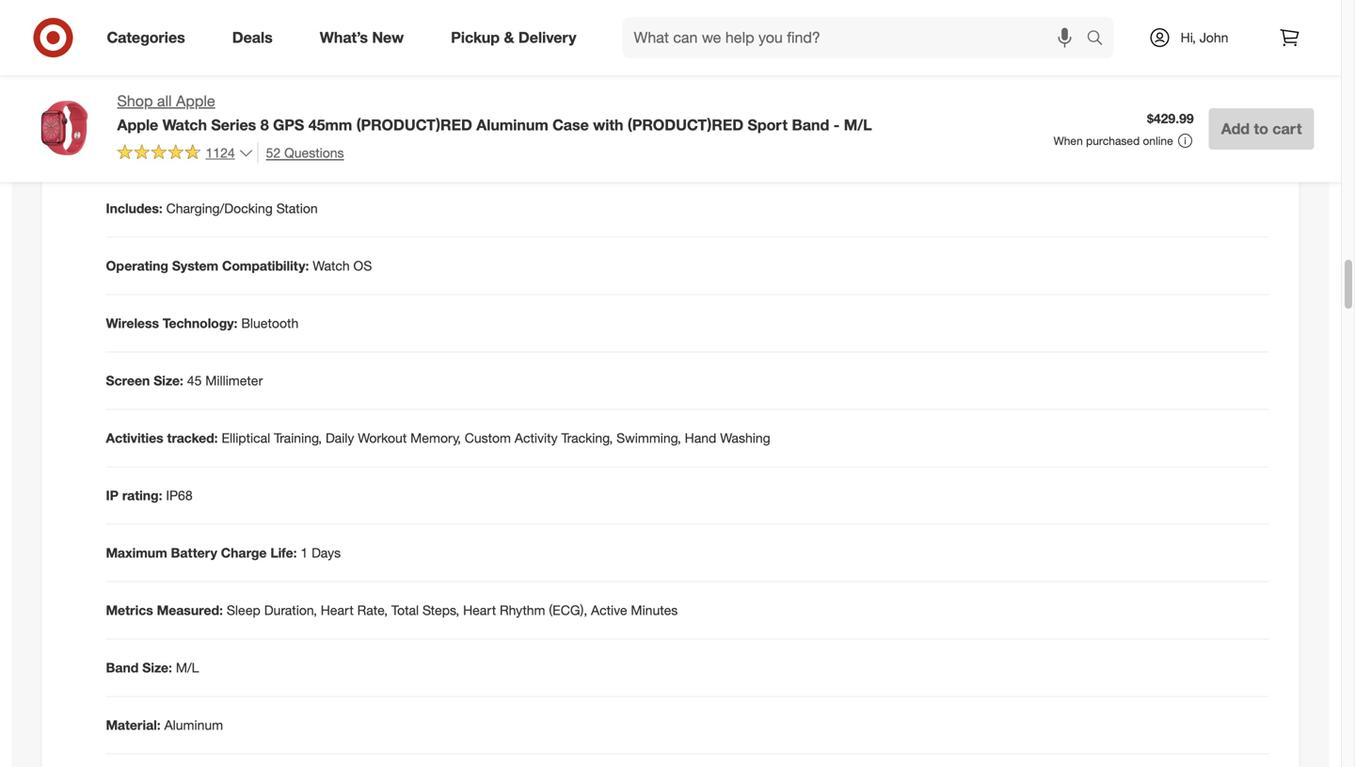 Task type: vqa. For each thing, say whether or not it's contained in the screenshot.
Charging/Docking
yes



Task type: describe. For each thing, give the bounding box(es) containing it.
ip rating: ip68
[[106, 487, 193, 504]]

45mm
[[309, 116, 352, 134]]

delivery
[[519, 28, 577, 47]]

&
[[504, 28, 515, 47]]

custom
[[465, 430, 511, 446]]

calls
[[955, 9, 984, 26]]

screen size: 45 millimeter
[[106, 373, 263, 389]]

steps,
[[423, 602, 460, 619]]

online
[[1144, 134, 1174, 148]]

lap
[[409, 9, 431, 26]]

52 questions link
[[258, 142, 344, 164]]

material: for material: watch band:
[[106, 143, 161, 159]]

material: for material:
[[106, 717, 161, 734]]

sleep
[[227, 602, 261, 619]]

shop all apple apple watch series 8 gps 45mm (product)red aluminum case with (product)red sport band - m/l
[[117, 92, 872, 134]]

-
[[834, 116, 840, 134]]

1 (product)red from the left
[[357, 116, 472, 134]]

what's new
[[320, 28, 404, 47]]

life:
[[271, 545, 297, 561]]

categories
[[107, 28, 185, 47]]

elliptical
[[222, 430, 270, 446]]

with inside customizable watch faces, lap time, mobile payment technology, text notifications, built-in gps, makes and receives calls and texts when paired with compatible device, changeable bands
[[1126, 9, 1151, 26]]

bluetooth
[[241, 315, 299, 332]]

categories link
[[91, 17, 209, 58]]

deals
[[232, 28, 273, 47]]

in
[[781, 9, 792, 26]]

mobile
[[470, 9, 510, 26]]

m/l inside shop all apple apple watch series 8 gps 45mm (product)red aluminum case with (product)red sport band - m/l
[[844, 116, 872, 134]]

1 and from the left
[[871, 9, 894, 26]]

1 vertical spatial when
[[1054, 134, 1084, 148]]

when inside customizable watch faces, lap time, mobile payment technology, text notifications, built-in gps, makes and receives calls and texts when paired with compatible device, changeable bands
[[1047, 9, 1081, 26]]

watch left the os
[[313, 258, 350, 274]]

series
[[211, 116, 256, 134]]

add to cart button
[[1210, 108, 1315, 150]]

when purchased online
[[1054, 134, 1174, 148]]

charge
[[221, 545, 267, 561]]

includes: charging/docking station
[[106, 200, 318, 217]]

questions
[[284, 144, 344, 161]]

time,
[[434, 9, 466, 26]]

ip
[[106, 487, 119, 504]]

customizable
[[242, 9, 322, 26]]

search
[[1079, 30, 1124, 49]]

pickup
[[451, 28, 500, 47]]

1
[[301, 545, 308, 561]]

os
[[354, 258, 372, 274]]

gps,
[[795, 9, 825, 26]]

system
[[172, 258, 219, 274]]

purchased
[[1087, 134, 1140, 148]]

screen
[[106, 373, 150, 389]]

operating
[[106, 258, 169, 274]]

includes:
[[106, 200, 163, 217]]

hi,
[[1181, 29, 1197, 46]]

band inside shop all apple apple watch series 8 gps 45mm (product)red aluminum case with (product)red sport band - m/l
[[792, 116, 830, 134]]

ip68
[[166, 487, 193, 504]]

8
[[261, 116, 269, 134]]

text
[[642, 9, 665, 26]]

1124 link
[[117, 142, 254, 165]]

52 questions
[[266, 144, 344, 161]]

makes
[[829, 9, 868, 26]]

add
[[1222, 119, 1250, 138]]

2 (product)red from the left
[[628, 116, 744, 134]]

(ecg),
[[549, 602, 588, 619]]

wireless technology: bluetooth
[[106, 315, 299, 332]]

built-
[[749, 9, 781, 26]]

connection
[[106, 85, 178, 102]]

0 horizontal spatial aluminum
[[164, 717, 223, 734]]

maximum battery charge life: 1 days
[[106, 545, 341, 561]]

millimeter
[[205, 373, 263, 389]]

john
[[1200, 29, 1229, 46]]

fluoroelastomer
[[247, 143, 343, 159]]

changeable
[[106, 28, 177, 44]]

tracking,
[[562, 430, 613, 446]]

memory,
[[411, 430, 461, 446]]

sport
[[748, 116, 788, 134]]

material: watch band: fluoroelastomer
[[106, 143, 343, 159]]



Task type: locate. For each thing, give the bounding box(es) containing it.
heart left rate,
[[321, 602, 354, 619]]

technology,
[[569, 9, 638, 26]]

with
[[1126, 9, 1151, 26], [593, 116, 624, 134]]

1 horizontal spatial (product)red
[[628, 116, 744, 134]]

active
[[591, 602, 628, 619]]

watch inside customizable watch faces, lap time, mobile payment technology, text notifications, built-in gps, makes and receives calls and texts when paired with compatible device, changeable bands
[[326, 9, 363, 26]]

1 vertical spatial material:
[[106, 717, 161, 734]]

band size: m/l
[[106, 660, 199, 676]]

band left - at the right top
[[792, 116, 830, 134]]

0 vertical spatial aluminum
[[477, 116, 549, 134]]

apple right all
[[176, 92, 215, 110]]

daily
[[326, 430, 354, 446]]

technology:
[[163, 315, 238, 332]]

cart
[[1273, 119, 1303, 138]]

material: down band size: m/l
[[106, 717, 161, 734]]

heart
[[321, 602, 354, 619], [463, 602, 496, 619]]

1 material: from the top
[[106, 143, 161, 159]]

size: for screen size:
[[154, 373, 184, 389]]

0 vertical spatial band
[[792, 116, 830, 134]]

duration,
[[264, 602, 317, 619]]

with right paired
[[1126, 9, 1151, 26]]

workout
[[358, 430, 407, 446]]

pickup & delivery
[[451, 28, 577, 47]]

notifications,
[[669, 9, 746, 26]]

1124
[[206, 144, 235, 161]]

apple
[[176, 92, 215, 110], [117, 116, 158, 134]]

size:
[[154, 373, 184, 389], [142, 660, 172, 676]]

m/l down measured:
[[176, 660, 199, 676]]

size: left 45
[[154, 373, 184, 389]]

and right calls
[[987, 9, 1009, 26]]

when
[[1047, 9, 1081, 26], [1054, 134, 1084, 148]]

new
[[372, 28, 404, 47]]

1 vertical spatial aluminum
[[164, 717, 223, 734]]

0 horizontal spatial with
[[593, 116, 624, 134]]

aluminum down band size: m/l
[[164, 717, 223, 734]]

1 horizontal spatial aluminum
[[477, 116, 549, 134]]

all
[[157, 92, 172, 110]]

when left purchased
[[1054, 134, 1084, 148]]

type:
[[182, 85, 215, 102]]

customizable watch faces, lap time, mobile payment technology, text notifications, built-in gps, makes and receives calls and texts when paired with compatible device, changeable bands
[[106, 9, 1270, 44]]

0 vertical spatial material:
[[106, 143, 161, 159]]

activities tracked: elliptical training, daily workout memory, custom activity tracking, swimming, hand washing
[[106, 430, 771, 446]]

compatibility:
[[222, 258, 309, 274]]

1 horizontal spatial heart
[[463, 602, 496, 619]]

device,
[[1226, 9, 1270, 26]]

rhythm
[[500, 602, 546, 619]]

shop
[[117, 92, 153, 110]]

watch inside shop all apple apple watch series 8 gps 45mm (product)red aluminum case with (product)red sport band - m/l
[[163, 116, 207, 134]]

0 vertical spatial apple
[[176, 92, 215, 110]]

2 material: from the top
[[106, 717, 161, 734]]

1 horizontal spatial band
[[792, 116, 830, 134]]

charging/docking
[[166, 200, 273, 217]]

gps
[[273, 116, 304, 134]]

0 horizontal spatial (product)red
[[357, 116, 472, 134]]

heart right steps,
[[463, 602, 496, 619]]

1 horizontal spatial with
[[1126, 9, 1151, 26]]

1 vertical spatial apple
[[117, 116, 158, 134]]

add to cart
[[1222, 119, 1303, 138]]

rate,
[[357, 602, 388, 619]]

washing
[[720, 430, 771, 446]]

deals link
[[216, 17, 296, 58]]

1 horizontal spatial and
[[987, 9, 1009, 26]]

material: down shop
[[106, 143, 161, 159]]

1 vertical spatial m/l
[[176, 660, 199, 676]]

with inside shop all apple apple watch series 8 gps 45mm (product)red aluminum case with (product)red sport band - m/l
[[593, 116, 624, 134]]

maximum
[[106, 545, 167, 561]]

band:
[[207, 143, 244, 159]]

2 heart from the left
[[463, 602, 496, 619]]

45
[[187, 373, 202, 389]]

m/l
[[844, 116, 872, 134], [176, 660, 199, 676]]

0 horizontal spatial and
[[871, 9, 894, 26]]

aluminum
[[477, 116, 549, 134], [164, 717, 223, 734]]

watch left the 1124
[[164, 143, 203, 159]]

(product)red right 45mm
[[357, 116, 472, 134]]

bands
[[181, 28, 219, 44]]

1 vertical spatial size:
[[142, 660, 172, 676]]

swimming,
[[617, 430, 681, 446]]

0 vertical spatial m/l
[[844, 116, 872, 134]]

station
[[277, 200, 318, 217]]

connection type:
[[106, 85, 215, 102]]

1 horizontal spatial m/l
[[844, 116, 872, 134]]

to
[[1255, 119, 1269, 138]]

apple down shop
[[117, 116, 158, 134]]

material: aluminum
[[106, 717, 223, 734]]

compatible
[[1154, 9, 1223, 26]]

1 vertical spatial band
[[106, 660, 139, 676]]

watch up "1124" link
[[163, 116, 207, 134]]

band down metrics at the bottom left
[[106, 660, 139, 676]]

aluminum left case
[[477, 116, 549, 134]]

pickup & delivery link
[[435, 17, 600, 58]]

faces,
[[367, 9, 405, 26]]

image of apple watch series 8 gps 45mm (product)red aluminum case with (product)red sport band - m/l image
[[27, 90, 102, 166]]

tracked:
[[167, 430, 218, 446]]

What can we help you find? suggestions appear below search field
[[623, 17, 1092, 58]]

0 vertical spatial when
[[1047, 9, 1081, 26]]

what's
[[320, 28, 368, 47]]

0 horizontal spatial heart
[[321, 602, 354, 619]]

0 vertical spatial size:
[[154, 373, 184, 389]]

0 horizontal spatial band
[[106, 660, 139, 676]]

2 and from the left
[[987, 9, 1009, 26]]

size: for band size:
[[142, 660, 172, 676]]

watch up what's
[[326, 9, 363, 26]]

activities
[[106, 430, 164, 446]]

with right case
[[593, 116, 624, 134]]

minutes
[[631, 602, 678, 619]]

1 heart from the left
[[321, 602, 354, 619]]

texts
[[1013, 9, 1043, 26]]

1 vertical spatial with
[[593, 116, 624, 134]]

$429.99
[[1148, 110, 1195, 127]]

measured:
[[157, 602, 223, 619]]

when right texts
[[1047, 9, 1081, 26]]

what's new link
[[304, 17, 428, 58]]

wireless
[[106, 315, 159, 332]]

hi, john
[[1181, 29, 1229, 46]]

activity
[[515, 430, 558, 446]]

case
[[553, 116, 589, 134]]

battery
[[171, 545, 217, 561]]

(product)red left sport on the top right
[[628, 116, 744, 134]]

hand
[[685, 430, 717, 446]]

total
[[392, 602, 419, 619]]

operating system compatibility: watch os
[[106, 258, 372, 274]]

and right makes
[[871, 9, 894, 26]]

0 horizontal spatial m/l
[[176, 660, 199, 676]]

receives
[[897, 9, 951, 26]]

size: up material: aluminum
[[142, 660, 172, 676]]

m/l right - at the right top
[[844, 116, 872, 134]]

aluminum inside shop all apple apple watch series 8 gps 45mm (product)red aluminum case with (product)red sport band - m/l
[[477, 116, 549, 134]]

1 horizontal spatial apple
[[176, 92, 215, 110]]

rating:
[[122, 487, 162, 504]]

paired
[[1085, 9, 1123, 26]]

0 vertical spatial with
[[1126, 9, 1151, 26]]

0 horizontal spatial apple
[[117, 116, 158, 134]]

search button
[[1079, 17, 1124, 62]]



